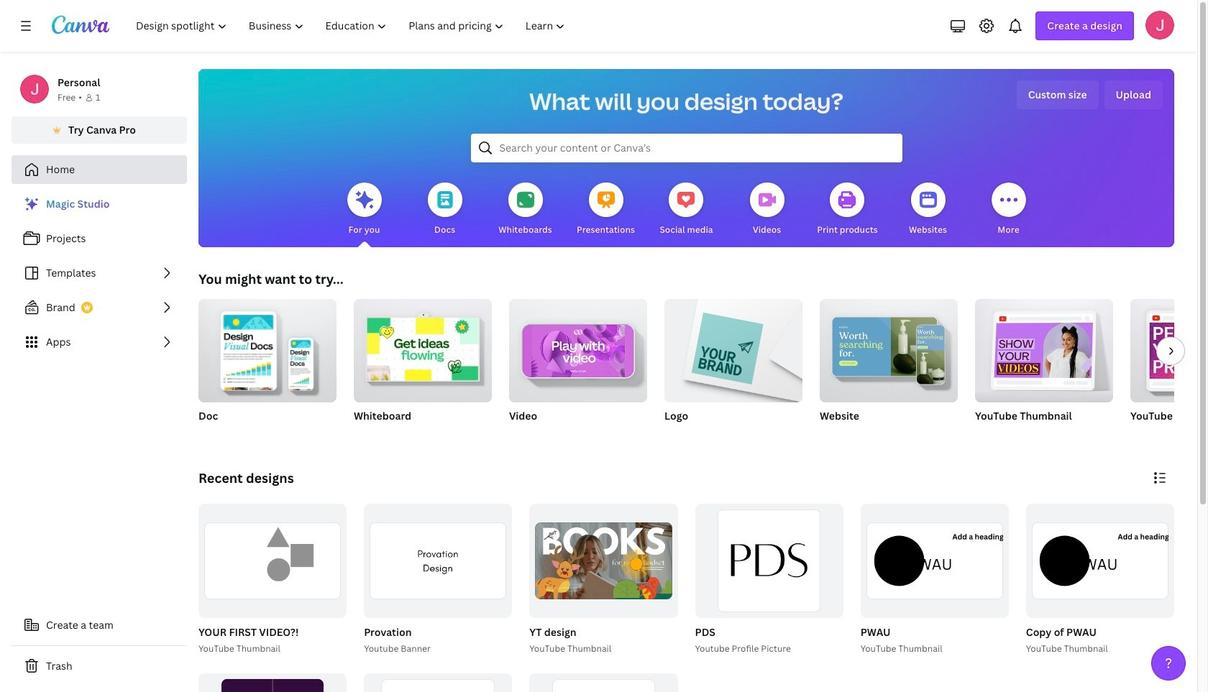Task type: locate. For each thing, give the bounding box(es) containing it.
list
[[12, 190, 187, 357]]

group
[[199, 294, 337, 442], [199, 294, 337, 403], [354, 294, 492, 442], [354, 294, 492, 403], [509, 294, 647, 442], [509, 294, 647, 403], [665, 294, 803, 442], [665, 294, 803, 403], [820, 294, 958, 442], [820, 294, 958, 403], [975, 294, 1114, 442], [975, 294, 1114, 403], [1131, 299, 1209, 442], [1131, 299, 1209, 403], [196, 504, 347, 657], [361, 504, 512, 657], [527, 504, 678, 657], [530, 504, 678, 618], [692, 504, 844, 657], [695, 504, 844, 618], [858, 504, 1009, 657], [861, 504, 1009, 618], [1024, 504, 1175, 657], [1026, 504, 1175, 618], [199, 674, 347, 693], [364, 674, 512, 693], [530, 674, 678, 693]]

None search field
[[471, 134, 902, 163]]



Task type: vqa. For each thing, say whether or not it's contained in the screenshot.
james peterson image
yes



Task type: describe. For each thing, give the bounding box(es) containing it.
james peterson image
[[1146, 11, 1175, 40]]

top level navigation element
[[127, 12, 578, 40]]

Search search field
[[500, 135, 874, 162]]



